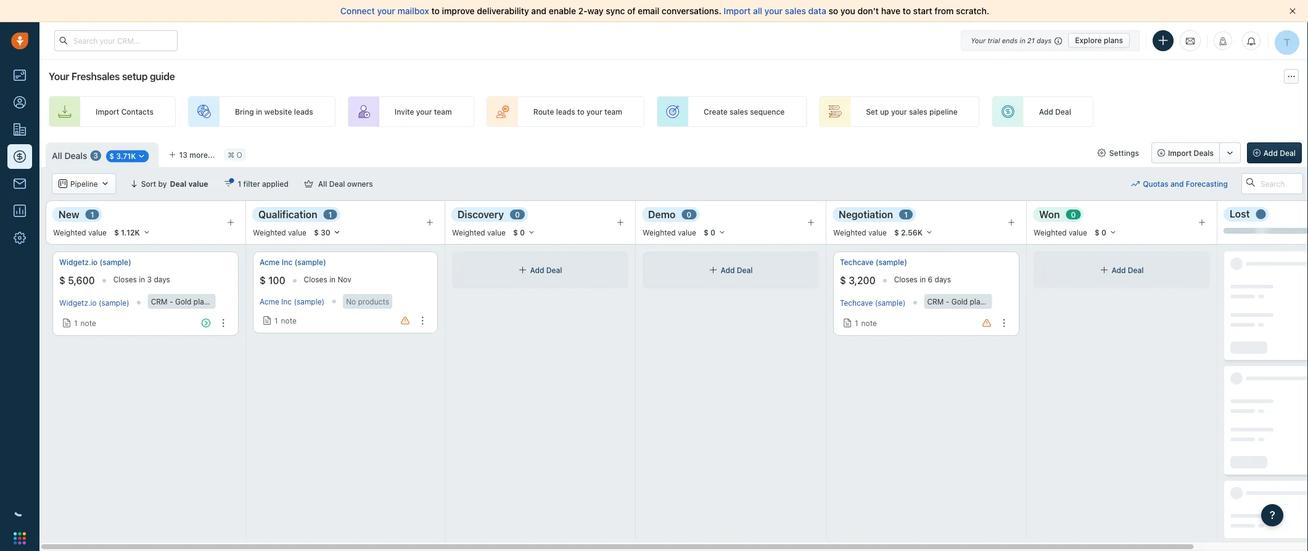 Task type: locate. For each thing, give the bounding box(es) containing it.
$ 3.71k button
[[103, 149, 153, 163]]

acme inc (sample) down 100
[[260, 297, 325, 306]]

0 horizontal spatial 1 note
[[74, 319, 96, 328]]

3 for deals
[[93, 151, 98, 160]]

1 note down 5,600
[[74, 319, 96, 328]]

2 horizontal spatial $ 0 button
[[1089, 226, 1123, 239]]

1 $ 0 button from the left
[[508, 226, 541, 239]]

1 vertical spatial import
[[96, 107, 119, 116]]

2 $ 0 from the left
[[704, 228, 716, 237]]

scratch.
[[956, 6, 990, 16]]

of
[[627, 6, 636, 16]]

weighted value down won
[[1034, 228, 1087, 237]]

your
[[377, 6, 395, 16], [765, 6, 783, 16], [416, 107, 432, 116], [587, 107, 603, 116], [891, 107, 907, 116]]

crm
[[151, 297, 168, 306], [927, 297, 944, 306]]

techcave (sample) up 3,200
[[840, 258, 907, 267]]

weighted for new
[[53, 228, 86, 237]]

in left 6
[[920, 275, 926, 284]]

don't
[[858, 6, 879, 16]]

$ inside button
[[314, 228, 319, 237]]

2 techcave (sample) from the top
[[840, 299, 906, 307]]

in for qualification
[[329, 275, 336, 284]]

2 weighted value from the left
[[253, 228, 307, 237]]

deals up the forecasting
[[1194, 149, 1214, 157]]

your right route
[[587, 107, 603, 116]]

0 vertical spatial 3
[[93, 151, 98, 160]]

container_wx8msf4aqz5i3rn1 image inside 'settings' popup button
[[1098, 149, 1106, 157]]

3 inside all deals 3
[[93, 151, 98, 160]]

import inside import contacts link
[[96, 107, 119, 116]]

3 weighted from the left
[[452, 228, 485, 237]]

0 horizontal spatial crm - gold plan monthly (sample)
[[151, 297, 271, 306]]

weighted value for discovery
[[452, 228, 506, 237]]

1 horizontal spatial 1 note
[[275, 316, 297, 325]]

2 plan from the left
[[970, 297, 985, 306]]

container_wx8msf4aqz5i3rn1 image
[[1098, 149, 1106, 157], [137, 152, 146, 161], [59, 180, 67, 188], [305, 180, 313, 188], [1131, 180, 1140, 188], [518, 266, 527, 275], [709, 266, 718, 275]]

connect
[[340, 6, 375, 16]]

1 vertical spatial widgetz.io (sample)
[[59, 299, 129, 307]]

- down closes in 6 days
[[946, 297, 950, 306]]

1 note down 3,200
[[855, 319, 877, 328]]

1 vertical spatial widgetz.io (sample) link
[[59, 299, 129, 307]]

3 $ 0 from the left
[[1095, 228, 1107, 237]]

1 crm - gold plan monthly (sample) from the left
[[151, 297, 271, 306]]

team inside "link"
[[605, 107, 622, 116]]

2 gold from the left
[[952, 297, 968, 306]]

6 weighted value from the left
[[1034, 228, 1087, 237]]

1 horizontal spatial plan
[[970, 297, 985, 306]]

1 right new
[[90, 210, 94, 219]]

days
[[1037, 36, 1052, 44], [154, 275, 170, 284], [935, 275, 951, 284]]

import deals group
[[1152, 142, 1241, 163]]

leads right route
[[556, 107, 575, 116]]

2 horizontal spatial 1 note
[[855, 319, 877, 328]]

closes
[[113, 275, 137, 284], [304, 275, 327, 284], [894, 275, 918, 284]]

more...
[[190, 151, 215, 159]]

note down 100
[[281, 316, 297, 325]]

$ for the $ 0 button associated with demo
[[704, 228, 709, 237]]

widgetz.io (sample) down 5,600
[[59, 299, 129, 307]]

sales left pipeline
[[909, 107, 928, 116]]

weighted down discovery
[[452, 228, 485, 237]]

0 horizontal spatial and
[[531, 6, 547, 16]]

container_wx8msf4aqz5i3rn1 image inside all deal owners button
[[305, 180, 313, 188]]

weighted down new
[[53, 228, 86, 237]]

techcave (sample) link down 3,200
[[840, 299, 906, 307]]

6 weighted from the left
[[1034, 228, 1067, 237]]

2 horizontal spatial note
[[862, 319, 877, 328]]

acme inc (sample) link down 100
[[260, 297, 325, 306]]

0 horizontal spatial note
[[81, 319, 96, 328]]

0 vertical spatial techcave (sample) link
[[840, 257, 907, 268]]

0 vertical spatial import
[[724, 6, 751, 16]]

1 horizontal spatial to
[[577, 107, 585, 116]]

1 left the filter
[[238, 180, 241, 188]]

2 monthly from the left
[[987, 297, 1015, 306]]

1 vertical spatial acme inc (sample) link
[[260, 297, 325, 306]]

acme down $ 100
[[260, 297, 279, 306]]

1 vertical spatial acme inc (sample)
[[260, 297, 325, 306]]

quotas and forecasting
[[1143, 179, 1228, 188]]

0 horizontal spatial deals
[[64, 151, 87, 161]]

and
[[531, 6, 547, 16], [1171, 179, 1184, 188]]

1 horizontal spatial team
[[605, 107, 622, 116]]

1 $ 0 from the left
[[513, 228, 525, 237]]

weighted value down qualification
[[253, 228, 307, 237]]

0 vertical spatial acme inc (sample)
[[260, 258, 326, 267]]

invite
[[395, 107, 414, 116]]

techcave (sample) link
[[840, 257, 907, 268], [840, 299, 906, 307]]

team
[[434, 107, 452, 116], [605, 107, 622, 116]]

0 vertical spatial techcave (sample)
[[840, 258, 907, 267]]

0 vertical spatial inc
[[282, 258, 293, 267]]

1 down 100
[[275, 316, 278, 325]]

techcave (sample) down 3,200
[[840, 299, 906, 307]]

1 horizontal spatial $ 0
[[704, 228, 716, 237]]

2 vertical spatial import
[[1168, 149, 1192, 157]]

1 vertical spatial and
[[1171, 179, 1184, 188]]

monthly for 5,600
[[210, 297, 239, 306]]

sales
[[785, 6, 806, 16], [730, 107, 748, 116], [909, 107, 928, 116]]

0 vertical spatial all
[[52, 151, 62, 161]]

$ for $ 2.56k button
[[894, 228, 899, 237]]

1 horizontal spatial -
[[946, 297, 950, 306]]

1 horizontal spatial gold
[[952, 297, 968, 306]]

note down 5,600
[[81, 319, 96, 328]]

1 plan from the left
[[194, 297, 208, 306]]

1 horizontal spatial days
[[935, 275, 951, 284]]

all
[[52, 151, 62, 161], [318, 180, 327, 188]]

quotas
[[1143, 179, 1169, 188]]

import deals
[[1168, 149, 1214, 157]]

enable
[[549, 6, 576, 16]]

2 weighted from the left
[[253, 228, 286, 237]]

1 crm from the left
[[151, 297, 168, 306]]

pipeline
[[70, 179, 98, 188]]

import left the contacts
[[96, 107, 119, 116]]

to inside "link"
[[577, 107, 585, 116]]

0 horizontal spatial -
[[170, 297, 173, 306]]

2 team from the left
[[605, 107, 622, 116]]

techcave down $ 3,200
[[840, 299, 873, 307]]

techcave (sample) link up 3,200
[[840, 257, 907, 268]]

2 $ 0 button from the left
[[698, 226, 732, 239]]

your left mailbox
[[377, 6, 395, 16]]

widgetz.io
[[59, 258, 98, 267], [59, 299, 97, 307]]

$ 0 for won
[[1095, 228, 1107, 237]]

2 leads from the left
[[556, 107, 575, 116]]

gold
[[175, 297, 192, 306], [952, 297, 968, 306]]

value for won
[[1069, 228, 1087, 237]]

Search field
[[1242, 173, 1303, 194]]

4 weighted value from the left
[[643, 228, 696, 237]]

your left freshsales
[[49, 71, 69, 82]]

mailbox
[[398, 6, 429, 16]]

days down $ 1.12k button
[[154, 275, 170, 284]]

days right 21
[[1037, 36, 1052, 44]]

in for negotiation
[[920, 275, 926, 284]]

freshsales
[[71, 71, 120, 82]]

email image
[[1186, 36, 1195, 46]]

0 vertical spatial techcave
[[840, 258, 874, 267]]

1 widgetz.io from the top
[[59, 258, 98, 267]]

1 vertical spatial 3
[[147, 275, 152, 284]]

days right 6
[[935, 275, 951, 284]]

3 closes from the left
[[894, 275, 918, 284]]

1 vertical spatial all
[[318, 180, 327, 188]]

weighted value down discovery
[[452, 228, 506, 237]]

1 vertical spatial techcave
[[840, 299, 873, 307]]

closes left 6
[[894, 275, 918, 284]]

1 vertical spatial widgetz.io
[[59, 299, 97, 307]]

leads right website
[[294, 107, 313, 116]]

acme inc (sample) up 100
[[260, 258, 326, 267]]

weighted value down new
[[53, 228, 107, 237]]

all left owners at top
[[318, 180, 327, 188]]

0 vertical spatial widgetz.io (sample)
[[59, 258, 131, 267]]

techcave inside the techcave (sample) link
[[840, 258, 874, 267]]

$ for the $ 0 button related to won
[[1095, 228, 1100, 237]]

all up pipeline popup button
[[52, 151, 62, 161]]

1 horizontal spatial import
[[724, 6, 751, 16]]

$ for the $ 0 button corresponding to discovery
[[513, 228, 518, 237]]

nov
[[338, 275, 351, 284]]

weighted value
[[53, 228, 107, 237], [253, 228, 307, 237], [452, 228, 506, 237], [643, 228, 696, 237], [833, 228, 887, 237], [1034, 228, 1087, 237]]

plan for 5,600
[[194, 297, 208, 306]]

3 for in
[[147, 275, 152, 284]]

1 vertical spatial techcave (sample) link
[[840, 299, 906, 307]]

and right quotas
[[1171, 179, 1184, 188]]

pipeline button
[[52, 173, 116, 194]]

1 horizontal spatial and
[[1171, 179, 1184, 188]]

inc up 100
[[282, 258, 293, 267]]

0 horizontal spatial crm
[[151, 297, 168, 306]]

0 horizontal spatial your
[[49, 71, 69, 82]]

closes right 5,600
[[113, 275, 137, 284]]

1 note down 100
[[275, 316, 297, 325]]

0 horizontal spatial closes
[[113, 275, 137, 284]]

widgetz.io (sample) link up 5,600
[[59, 257, 131, 268]]

$ 0
[[513, 228, 525, 237], [704, 228, 716, 237], [1095, 228, 1107, 237]]

your left trial
[[971, 36, 986, 44]]

import left all
[[724, 6, 751, 16]]

2 techcave from the top
[[840, 299, 873, 307]]

- for $ 5,600
[[170, 297, 173, 306]]

1 horizontal spatial your
[[971, 36, 986, 44]]

crm - gold plan monthly (sample) for $ 3,200
[[927, 297, 1048, 306]]

(sample)
[[100, 258, 131, 267], [295, 258, 326, 267], [876, 258, 907, 267], [294, 297, 325, 306], [241, 297, 271, 306], [1017, 297, 1048, 306], [99, 299, 129, 307], [875, 299, 906, 307]]

1 techcave from the top
[[840, 258, 874, 267]]

1 widgetz.io (sample) link from the top
[[59, 257, 131, 268]]

1 vertical spatial inc
[[281, 297, 292, 306]]

container_wx8msf4aqz5i3rn1 image inside quotas and forecasting link
[[1131, 180, 1140, 188]]

1 down $ 3,200
[[855, 319, 858, 328]]

crm down closes in 3 days
[[151, 297, 168, 306]]

set
[[866, 107, 878, 116]]

1 inc from the top
[[282, 258, 293, 267]]

3
[[93, 151, 98, 160], [147, 275, 152, 284]]

deals inside button
[[1194, 149, 1214, 157]]

0 horizontal spatial all
[[52, 151, 62, 161]]

5,600
[[68, 275, 95, 287]]

negotiation
[[839, 209, 893, 220]]

1 horizontal spatial crm
[[927, 297, 944, 306]]

connect your mailbox to improve deliverability and enable 2-way sync of email conversations. import all your sales data so you don't have to start from scratch.
[[340, 6, 990, 16]]

weighted down demo
[[643, 228, 676, 237]]

sequence
[[750, 107, 785, 116]]

0 horizontal spatial to
[[432, 6, 440, 16]]

deal
[[1056, 107, 1071, 116], [1280, 149, 1296, 157], [170, 180, 186, 188], [329, 180, 345, 188], [546, 266, 562, 274], [737, 266, 753, 274], [1128, 266, 1144, 274]]

0 vertical spatial your
[[971, 36, 986, 44]]

0 vertical spatial widgetz.io
[[59, 258, 98, 267]]

2 horizontal spatial closes
[[894, 275, 918, 284]]

5 weighted value from the left
[[833, 228, 887, 237]]

deals for import
[[1194, 149, 1214, 157]]

closes for $ 5,600
[[113, 275, 137, 284]]

close image
[[1290, 8, 1296, 14]]

weighted value down negotiation
[[833, 228, 887, 237]]

to left start
[[903, 6, 911, 16]]

closes left nov
[[304, 275, 327, 284]]

1 vertical spatial your
[[49, 71, 69, 82]]

0 vertical spatial acme
[[260, 258, 280, 267]]

leads inside "link"
[[556, 107, 575, 116]]

add deal
[[1039, 107, 1071, 116], [1264, 149, 1296, 157], [530, 266, 562, 274], [721, 266, 753, 274], [1112, 266, 1144, 274]]

filter
[[243, 180, 260, 188]]

$ for $ 3.71k button
[[109, 152, 114, 161]]

crm for $ 3,200
[[927, 297, 944, 306]]

plans
[[1104, 36, 1123, 45]]

import
[[724, 6, 751, 16], [96, 107, 119, 116], [1168, 149, 1192, 157]]

4 weighted from the left
[[643, 228, 676, 237]]

discovery
[[458, 209, 504, 220]]

forecasting
[[1186, 179, 1228, 188]]

1 horizontal spatial $ 0 button
[[698, 226, 732, 239]]

$ 100
[[260, 275, 285, 287]]

widgetz.io up $ 5,600 at the left
[[59, 258, 98, 267]]

1 monthly from the left
[[210, 297, 239, 306]]

1 - from the left
[[170, 297, 173, 306]]

2 horizontal spatial sales
[[909, 107, 928, 116]]

your for your trial ends in 21 days
[[971, 36, 986, 44]]

sort by deal value
[[141, 180, 208, 188]]

to
[[432, 6, 440, 16], [903, 6, 911, 16], [577, 107, 585, 116]]

1 horizontal spatial crm - gold plan monthly (sample)
[[927, 297, 1048, 306]]

and left enable
[[531, 6, 547, 16]]

note
[[281, 316, 297, 325], [81, 319, 96, 328], [862, 319, 877, 328]]

1 note for $ 5,600
[[74, 319, 96, 328]]

weighted value for demo
[[643, 228, 696, 237]]

monthly
[[210, 297, 239, 306], [987, 297, 1015, 306]]

0 horizontal spatial $ 0 button
[[508, 226, 541, 239]]

$ inside dropdown button
[[109, 152, 114, 161]]

import up quotas and forecasting
[[1168, 149, 1192, 157]]

acme inc (sample) link up 100
[[260, 257, 326, 268]]

weighted value for negotiation
[[833, 228, 887, 237]]

to right route
[[577, 107, 585, 116]]

add for discovery
[[530, 266, 544, 274]]

deals up the pipeline
[[64, 151, 87, 161]]

deal inside button
[[329, 180, 345, 188]]

$ 3.71k
[[109, 152, 136, 161]]

inc down 100
[[281, 297, 292, 306]]

$
[[109, 152, 114, 161], [114, 228, 119, 237], [314, 228, 319, 237], [513, 228, 518, 237], [704, 228, 709, 237], [894, 228, 899, 237], [1095, 228, 1100, 237], [59, 275, 65, 287], [260, 275, 266, 287], [840, 275, 846, 287]]

import for import deals
[[1168, 149, 1192, 157]]

3 $ 0 button from the left
[[1089, 226, 1123, 239]]

1 horizontal spatial closes
[[304, 275, 327, 284]]

2 - from the left
[[946, 297, 950, 306]]

container_wx8msf4aqz5i3rn1 image inside 1 filter applied button
[[224, 180, 233, 188]]

1 horizontal spatial all
[[318, 180, 327, 188]]

3 right all deals link
[[93, 151, 98, 160]]

13 more... button
[[162, 146, 222, 163]]

sales right create
[[730, 107, 748, 116]]

2 widgetz.io from the top
[[59, 299, 97, 307]]

0 horizontal spatial days
[[154, 275, 170, 284]]

2 acme inc (sample) from the top
[[260, 297, 325, 306]]

add deal for discovery
[[530, 266, 562, 274]]

Search your CRM... text field
[[54, 30, 178, 51]]

1 weighted from the left
[[53, 228, 86, 237]]

0 horizontal spatial team
[[434, 107, 452, 116]]

1 horizontal spatial deals
[[1194, 149, 1214, 157]]

- down closes in 3 days
[[170, 297, 173, 306]]

sales left data
[[785, 6, 806, 16]]

value for discovery
[[487, 228, 506, 237]]

2 closes from the left
[[304, 275, 327, 284]]

0 horizontal spatial monthly
[[210, 297, 239, 306]]

widgetz.io (sample) up 5,600
[[59, 258, 131, 267]]

1 horizontal spatial leads
[[556, 107, 575, 116]]

weighted down won
[[1034, 228, 1067, 237]]

import for import contacts
[[96, 107, 119, 116]]

1 horizontal spatial monthly
[[987, 297, 1015, 306]]

container_wx8msf4aqz5i3rn1 image inside pipeline popup button
[[101, 180, 110, 188]]

weighted value down demo
[[643, 228, 696, 237]]

1 horizontal spatial note
[[281, 316, 297, 325]]

2 horizontal spatial import
[[1168, 149, 1192, 157]]

1 closes from the left
[[113, 275, 137, 284]]

crm down 6
[[927, 297, 944, 306]]

widgetz.io down $ 5,600 at the left
[[59, 299, 97, 307]]

closes for $ 3,200
[[894, 275, 918, 284]]

conversations.
[[662, 6, 722, 16]]

3 down $ 1.12k button
[[147, 275, 152, 284]]

ends
[[1002, 36, 1018, 44]]

widgetz.io (sample) link down 5,600
[[59, 299, 129, 307]]

in down $ 1.12k button
[[139, 275, 145, 284]]

to right mailbox
[[432, 6, 440, 16]]

1 vertical spatial acme
[[260, 297, 279, 306]]

$ 3.71k button
[[106, 150, 149, 162]]

note down 3,200
[[862, 319, 877, 328]]

0 vertical spatial and
[[531, 6, 547, 16]]

1 gold from the left
[[175, 297, 192, 306]]

inc
[[282, 258, 293, 267], [281, 297, 292, 306]]

acme up $ 100
[[260, 258, 280, 267]]

import inside import deals button
[[1168, 149, 1192, 157]]

add deal link
[[992, 96, 1094, 127]]

all deals 3
[[52, 151, 98, 161]]

0 vertical spatial widgetz.io (sample) link
[[59, 257, 131, 268]]

2 crm from the left
[[927, 297, 944, 306]]

1 horizontal spatial 3
[[147, 275, 152, 284]]

add
[[1039, 107, 1053, 116], [1264, 149, 1278, 157], [530, 266, 544, 274], [721, 266, 735, 274], [1112, 266, 1126, 274]]

0 horizontal spatial import
[[96, 107, 119, 116]]

0 horizontal spatial $ 0
[[513, 228, 525, 237]]

techcave up $ 3,200
[[840, 258, 874, 267]]

0 horizontal spatial 3
[[93, 151, 98, 160]]

5 weighted from the left
[[833, 228, 867, 237]]

0 horizontal spatial sales
[[730, 107, 748, 116]]

techcave
[[840, 258, 874, 267], [840, 299, 873, 307]]

0 horizontal spatial plan
[[194, 297, 208, 306]]

acme inc (sample) link
[[260, 257, 326, 268], [260, 297, 325, 306]]

2 horizontal spatial $ 0
[[1095, 228, 1107, 237]]

your freshsales setup guide
[[49, 71, 175, 82]]

3 weighted value from the left
[[452, 228, 506, 237]]

0 horizontal spatial gold
[[175, 297, 192, 306]]

bring in website leads link
[[188, 96, 335, 127]]

container_wx8msf4aqz5i3rn1 image
[[101, 180, 110, 188], [224, 180, 233, 188], [1100, 266, 1109, 275], [263, 316, 271, 325], [62, 319, 71, 328], [843, 319, 852, 328]]

13 more...
[[179, 151, 215, 159]]

add inside button
[[1264, 149, 1278, 157]]

in left nov
[[329, 275, 336, 284]]

widgetz.io (sample) link
[[59, 257, 131, 268], [59, 299, 129, 307]]

0 horizontal spatial leads
[[294, 107, 313, 116]]

all inside button
[[318, 180, 327, 188]]

1 weighted value from the left
[[53, 228, 107, 237]]

0 vertical spatial acme inc (sample) link
[[260, 257, 326, 268]]

weighted down qualification
[[253, 228, 286, 237]]

weighted down negotiation
[[833, 228, 867, 237]]

$ 30
[[314, 228, 330, 237]]

weighted for negotiation
[[833, 228, 867, 237]]

1 vertical spatial techcave (sample)
[[840, 299, 906, 307]]

2 crm - gold plan monthly (sample) from the left
[[927, 297, 1048, 306]]



Task type: describe. For each thing, give the bounding box(es) containing it.
pipeline
[[930, 107, 958, 116]]

add deal button
[[1247, 142, 1302, 163]]

your right all
[[765, 6, 783, 16]]

quotas and forecasting link
[[1131, 173, 1241, 194]]

closes for $ 100
[[304, 275, 327, 284]]

your for your freshsales setup guide
[[49, 71, 69, 82]]

trial
[[988, 36, 1000, 44]]

import contacts link
[[49, 96, 176, 127]]

create sales sequence
[[704, 107, 785, 116]]

2 horizontal spatial to
[[903, 6, 911, 16]]

create
[[704, 107, 728, 116]]

settings button
[[1092, 142, 1146, 163]]

1 acme inc (sample) link from the top
[[260, 257, 326, 268]]

set up your sales pipeline
[[866, 107, 958, 116]]

weighted for demo
[[643, 228, 676, 237]]

value for negotiation
[[869, 228, 887, 237]]

deal inside button
[[1280, 149, 1296, 157]]

$ 1.12k
[[114, 228, 140, 237]]

30
[[321, 228, 330, 237]]

note for $ 5,600
[[81, 319, 96, 328]]

days for $ 3,200
[[935, 275, 951, 284]]

2 inc from the top
[[281, 297, 292, 306]]

gold for $ 3,200
[[952, 297, 968, 306]]

note for $ 100
[[281, 316, 297, 325]]

closes in 3 days
[[113, 275, 170, 284]]

monthly for 3,200
[[987, 297, 1015, 306]]

your inside "link"
[[587, 107, 603, 116]]

note for $ 3,200
[[862, 319, 877, 328]]

1 horizontal spatial sales
[[785, 6, 806, 16]]

all deals link
[[52, 150, 87, 162]]

$ for $ 1.12k button
[[114, 228, 119, 237]]

3,200
[[849, 275, 876, 287]]

2.56k
[[901, 228, 923, 237]]

1 note for $ 3,200
[[855, 319, 877, 328]]

import deals button
[[1152, 142, 1220, 163]]

route leads to your team
[[533, 107, 622, 116]]

container_wx8msf4aqz5i3rn1 image inside pipeline popup button
[[59, 180, 67, 188]]

container_wx8msf4aqz5i3rn1 image inside $ 3.71k button
[[137, 152, 146, 161]]

o
[[237, 150, 242, 159]]

import contacts
[[96, 107, 154, 116]]

closes in 6 days
[[894, 275, 951, 284]]

$ 0 button for discovery
[[508, 226, 541, 239]]

new
[[59, 209, 79, 220]]

value for demo
[[678, 228, 696, 237]]

$ 1.12k button
[[108, 226, 156, 239]]

by
[[158, 180, 167, 188]]

add deal inside button
[[1264, 149, 1296, 157]]

start
[[913, 6, 933, 16]]

$ 2.56k button
[[889, 226, 939, 239]]

so
[[829, 6, 838, 16]]

setup
[[122, 71, 148, 82]]

plan for 3,200
[[970, 297, 985, 306]]

lost
[[1230, 208, 1250, 220]]

in left 21
[[1020, 36, 1026, 44]]

bring in website leads
[[235, 107, 313, 116]]

1 techcave (sample) link from the top
[[840, 257, 907, 268]]

freshworks switcher image
[[14, 533, 26, 545]]

2 horizontal spatial days
[[1037, 36, 1052, 44]]

route
[[533, 107, 554, 116]]

connect your mailbox link
[[340, 6, 432, 16]]

no
[[346, 297, 356, 306]]

$ 0 for discovery
[[513, 228, 525, 237]]

1 acme from the top
[[260, 258, 280, 267]]

add for demo
[[721, 266, 735, 274]]

add deal for demo
[[721, 266, 753, 274]]

add deal for won
[[1112, 266, 1144, 274]]

2 widgetz.io (sample) link from the top
[[59, 299, 129, 307]]

closes in nov
[[304, 275, 351, 284]]

2-
[[578, 6, 588, 16]]

crm for $ 5,600
[[151, 297, 168, 306]]

route leads to your team link
[[487, 96, 645, 127]]

all for deals
[[52, 151, 62, 161]]

your trial ends in 21 days
[[971, 36, 1052, 44]]

qualification
[[258, 209, 317, 220]]

days for $ 5,600
[[154, 275, 170, 284]]

21
[[1028, 36, 1035, 44]]

- for $ 3,200
[[946, 297, 950, 306]]

2 acme inc (sample) link from the top
[[260, 297, 325, 306]]

1 up the $ 2.56k
[[904, 210, 908, 219]]

value for new
[[88, 228, 107, 237]]

1.12k
[[121, 228, 140, 237]]

weighted for discovery
[[452, 228, 485, 237]]

3.71k
[[116, 152, 136, 161]]

your right "up"
[[891, 107, 907, 116]]

have
[[881, 6, 901, 16]]

1 down $ 5,600 at the left
[[74, 319, 77, 328]]

⌘
[[228, 150, 235, 159]]

1 inside button
[[238, 180, 241, 188]]

weighted value for won
[[1034, 228, 1087, 237]]

invite your team link
[[348, 96, 474, 127]]

website
[[264, 107, 292, 116]]

owners
[[347, 180, 373, 188]]

won
[[1039, 209, 1060, 220]]

1 up $ 30 button
[[328, 210, 332, 219]]

weighted value for new
[[53, 228, 107, 237]]

1 widgetz.io (sample) from the top
[[59, 258, 131, 267]]

1 techcave (sample) from the top
[[840, 258, 907, 267]]

$ for $ 30 button
[[314, 228, 319, 237]]

you
[[841, 6, 856, 16]]

improve
[[442, 6, 475, 16]]

all for deal
[[318, 180, 327, 188]]

sync
[[606, 6, 625, 16]]

2 widgetz.io (sample) from the top
[[59, 299, 129, 307]]

value for qualification
[[288, 228, 307, 237]]

weighted for qualification
[[253, 228, 286, 237]]

$ 2.56k
[[894, 228, 923, 237]]

2 techcave (sample) link from the top
[[840, 299, 906, 307]]

sort
[[141, 180, 156, 188]]

weighted for won
[[1034, 228, 1067, 237]]

$ 0 button for demo
[[698, 226, 732, 239]]

contacts
[[121, 107, 154, 116]]

1 acme inc (sample) from the top
[[260, 258, 326, 267]]

$ 0 for demo
[[704, 228, 716, 237]]

all deal owners
[[318, 180, 373, 188]]

1 filter applied button
[[216, 173, 297, 194]]

in for new
[[139, 275, 145, 284]]

⌘ o
[[228, 150, 242, 159]]

1 leads from the left
[[294, 107, 313, 116]]

email
[[638, 6, 660, 16]]

from
[[935, 6, 954, 16]]

2 acme from the top
[[260, 297, 279, 306]]

no products
[[346, 297, 389, 306]]

1 filter applied
[[238, 180, 289, 188]]

way
[[588, 6, 604, 16]]

$ 5,600
[[59, 275, 95, 287]]

1 team from the left
[[434, 107, 452, 116]]

your right the invite
[[416, 107, 432, 116]]

6
[[928, 275, 933, 284]]

all
[[753, 6, 762, 16]]

data
[[808, 6, 827, 16]]

1 note for $ 100
[[275, 316, 297, 325]]

inc inside the acme inc (sample) link
[[282, 258, 293, 267]]

demo
[[648, 209, 676, 220]]

in right bring at top left
[[256, 107, 262, 116]]

deals for all
[[64, 151, 87, 161]]

add for won
[[1112, 266, 1126, 274]]

import all your sales data link
[[724, 6, 829, 16]]

gold for $ 5,600
[[175, 297, 192, 306]]

guide
[[150, 71, 175, 82]]

$ 0 button for won
[[1089, 226, 1123, 239]]

applied
[[262, 180, 289, 188]]

13
[[179, 151, 188, 159]]

settings
[[1110, 149, 1139, 157]]

crm - gold plan monthly (sample) for $ 5,600
[[151, 297, 271, 306]]

weighted value for qualification
[[253, 228, 307, 237]]

explore plans
[[1075, 36, 1123, 45]]

bring
[[235, 107, 254, 116]]

explore
[[1075, 36, 1102, 45]]

create sales sequence link
[[657, 96, 807, 127]]



Task type: vqa. For each thing, say whether or not it's contained in the screenshot.


